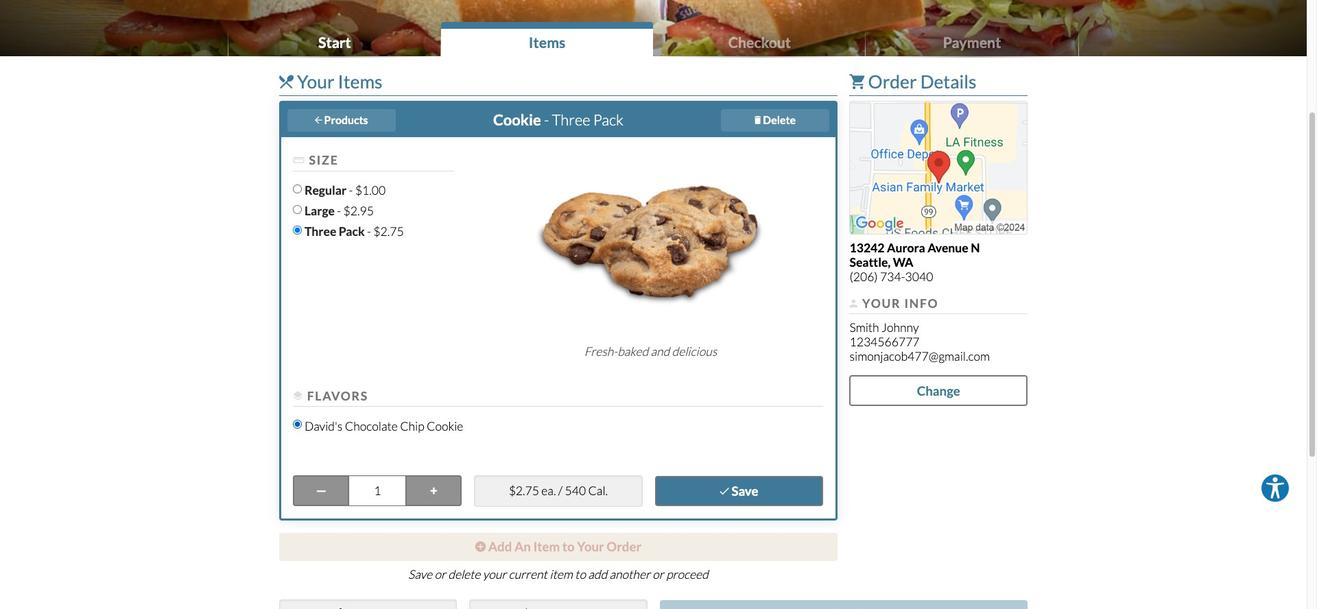 Task type: vqa. For each thing, say whether or not it's contained in the screenshot.
THE EA.
yes



Task type: describe. For each thing, give the bounding box(es) containing it.
Regular - $1.00 radio
[[293, 185, 302, 194]]

0 horizontal spatial items
[[338, 71, 383, 93]]

1234566777
[[850, 335, 920, 349]]

fresh-
[[585, 345, 618, 359]]

chip
[[400, 419, 425, 434]]

Three Pack - $2.75 radio
[[293, 226, 302, 235]]

add
[[588, 568, 608, 582]]

large - $2.95
[[305, 204, 374, 218]]

checkout button
[[654, 22, 866, 58]]

save for save or delete your current item to add another or proceed
[[408, 568, 432, 582]]

order
[[869, 71, 917, 93]]

delicious
[[672, 345, 718, 359]]

—
[[316, 484, 327, 499]]

0 horizontal spatial cookie
[[427, 419, 464, 434]]

large
[[305, 204, 335, 218]]

proceed
[[667, 568, 709, 582]]

smith
[[850, 320, 880, 335]]

540
[[565, 484, 586, 499]]

- for three
[[544, 111, 549, 129]]

size
[[306, 153, 339, 168]]

cal.
[[589, 484, 608, 499]]

johnny
[[882, 320, 919, 335]]

avenue
[[928, 241, 969, 255]]

- for $2.95
[[337, 204, 341, 218]]

delete button
[[721, 109, 830, 131]]

734-
[[881, 270, 906, 284]]

save for save
[[732, 484, 759, 499]]

chocolate
[[345, 419, 398, 434]]

1 vertical spatial three
[[305, 224, 337, 239]]

+
[[430, 484, 438, 499]]

3040
[[906, 270, 934, 284]]

regular
[[305, 183, 347, 198]]

item
[[534, 540, 560, 555]]

an
[[515, 540, 531, 555]]

add an item
[[489, 540, 560, 555]]

13242
[[850, 241, 885, 255]]

current
[[509, 568, 548, 582]]

cookie - three pack
[[494, 111, 624, 129]]

2 or from the left
[[653, 568, 664, 582]]

and
[[651, 345, 670, 359]]

simonjacob477@gmail.com
[[850, 349, 991, 364]]

David's Chocolate Chip Cookie radio
[[293, 420, 302, 429]]

flavors
[[307, 389, 369, 403]]

payment
[[944, 34, 1002, 52]]

- for $1.00
[[349, 183, 353, 198]]

smith johnny 1234566777 simonjacob477@gmail.com
[[850, 320, 991, 364]]

start
[[318, 34, 351, 52]]

$1.00
[[355, 183, 386, 198]]

info
[[905, 296, 939, 311]]

(206)
[[850, 270, 878, 284]]

1 horizontal spatial cookie
[[494, 111, 541, 129]]

items button
[[441, 22, 654, 58]]

1 or from the left
[[435, 568, 446, 582]]

0 vertical spatial pack
[[594, 111, 624, 129]]



Task type: locate. For each thing, give the bounding box(es) containing it.
1 vertical spatial $2.75
[[509, 484, 540, 499]]

1 horizontal spatial your
[[863, 296, 902, 311]]

/
[[559, 484, 563, 499]]

checkout
[[729, 34, 792, 52]]

products button
[[287, 109, 396, 131]]

— button
[[293, 476, 350, 506]]

item
[[550, 568, 573, 582]]

your
[[483, 568, 507, 582]]

your for items
[[297, 71, 335, 93]]

0 horizontal spatial save
[[408, 568, 432, 582]]

your down start
[[297, 71, 335, 93]]

delete
[[448, 568, 481, 582]]

0 horizontal spatial or
[[435, 568, 446, 582]]

n
[[971, 241, 981, 255]]

0 horizontal spatial $2.75
[[374, 224, 404, 239]]

None number field
[[350, 476, 406, 506]]

1 vertical spatial save
[[408, 568, 432, 582]]

wa
[[894, 255, 914, 270]]

save or delete your current item to add another or proceed
[[408, 568, 709, 582]]

$2.95
[[344, 204, 374, 218]]

details
[[921, 71, 977, 93]]

tab containing start
[[229, 22, 1079, 58]]

ea.
[[542, 484, 556, 499]]

another
[[610, 568, 651, 582]]

0 vertical spatial $2.75
[[374, 224, 404, 239]]

order details
[[865, 71, 977, 93]]

items inside 'button'
[[529, 34, 566, 52]]

0 horizontal spatial your
[[297, 71, 335, 93]]

delete
[[764, 113, 796, 126]]

items
[[529, 34, 566, 52], [338, 71, 383, 93]]

0 horizontal spatial pack
[[339, 224, 365, 239]]

$2.75 left ea.
[[509, 484, 540, 499]]

0 vertical spatial items
[[529, 34, 566, 52]]

your
[[297, 71, 335, 93], [863, 296, 902, 311]]

save inside button
[[732, 484, 759, 499]]

1 horizontal spatial items
[[529, 34, 566, 52]]

order details heading
[[850, 71, 1028, 96]]

start button
[[229, 22, 441, 58]]

or right another
[[653, 568, 664, 582]]

1 horizontal spatial pack
[[594, 111, 624, 129]]

1 horizontal spatial three
[[552, 111, 591, 129]]

david's chocolate chip cookie
[[305, 419, 464, 434]]

Large - $2.95 radio
[[293, 205, 302, 214]]

your info
[[859, 296, 939, 311]]

1 vertical spatial cookie
[[427, 419, 464, 434]]

your items
[[294, 71, 383, 93]]

to
[[575, 568, 586, 582]]

three
[[552, 111, 591, 129], [305, 224, 337, 239]]

change
[[918, 384, 961, 399]]

1 horizontal spatial or
[[653, 568, 664, 582]]

save button
[[655, 476, 824, 507]]

0 vertical spatial your
[[297, 71, 335, 93]]

tab
[[229, 22, 1079, 58]]

1 vertical spatial pack
[[339, 224, 365, 239]]

change link
[[850, 376, 1028, 406]]

0 vertical spatial three
[[552, 111, 591, 129]]

1 vertical spatial items
[[338, 71, 383, 93]]

david's
[[305, 419, 343, 434]]

or left delete
[[435, 568, 446, 582]]

1 vertical spatial your
[[863, 296, 902, 311]]

add
[[489, 540, 512, 555]]

$2.75
[[374, 224, 404, 239], [509, 484, 540, 499]]

1 horizontal spatial $2.75
[[509, 484, 540, 499]]

pack
[[594, 111, 624, 129], [339, 224, 365, 239]]

baked
[[618, 345, 649, 359]]

your down the 734- on the right of the page
[[863, 296, 902, 311]]

1 horizontal spatial save
[[732, 484, 759, 499]]

regular - $1.00
[[305, 183, 386, 198]]

aurora
[[887, 241, 926, 255]]

$2.75 down the $2.95
[[374, 224, 404, 239]]

0 vertical spatial cookie
[[494, 111, 541, 129]]

tab list containing start
[[229, 22, 1079, 58]]

save
[[732, 484, 759, 499], [408, 568, 432, 582]]

fresh-baked and delicious
[[585, 345, 718, 359]]

-
[[544, 111, 549, 129], [349, 183, 353, 198], [337, 204, 341, 218], [367, 224, 371, 239]]

tab list
[[229, 22, 1079, 58]]

0 vertical spatial save
[[732, 484, 759, 499]]

+ button
[[406, 476, 462, 506]]

seattle,
[[850, 255, 891, 270]]

three pack - $2.75
[[305, 224, 404, 239]]

0 horizontal spatial three
[[305, 224, 337, 239]]

13242 aurora avenue n seattle, wa (206) 734-3040
[[850, 241, 981, 284]]

$2.75 ea. / 540 cal.
[[509, 484, 608, 499]]

your for info
[[863, 296, 902, 311]]

cookie
[[494, 111, 541, 129], [427, 419, 464, 434]]

or
[[435, 568, 446, 582], [653, 568, 664, 582]]

payment button
[[866, 22, 1079, 58]]

products
[[324, 113, 368, 126]]



